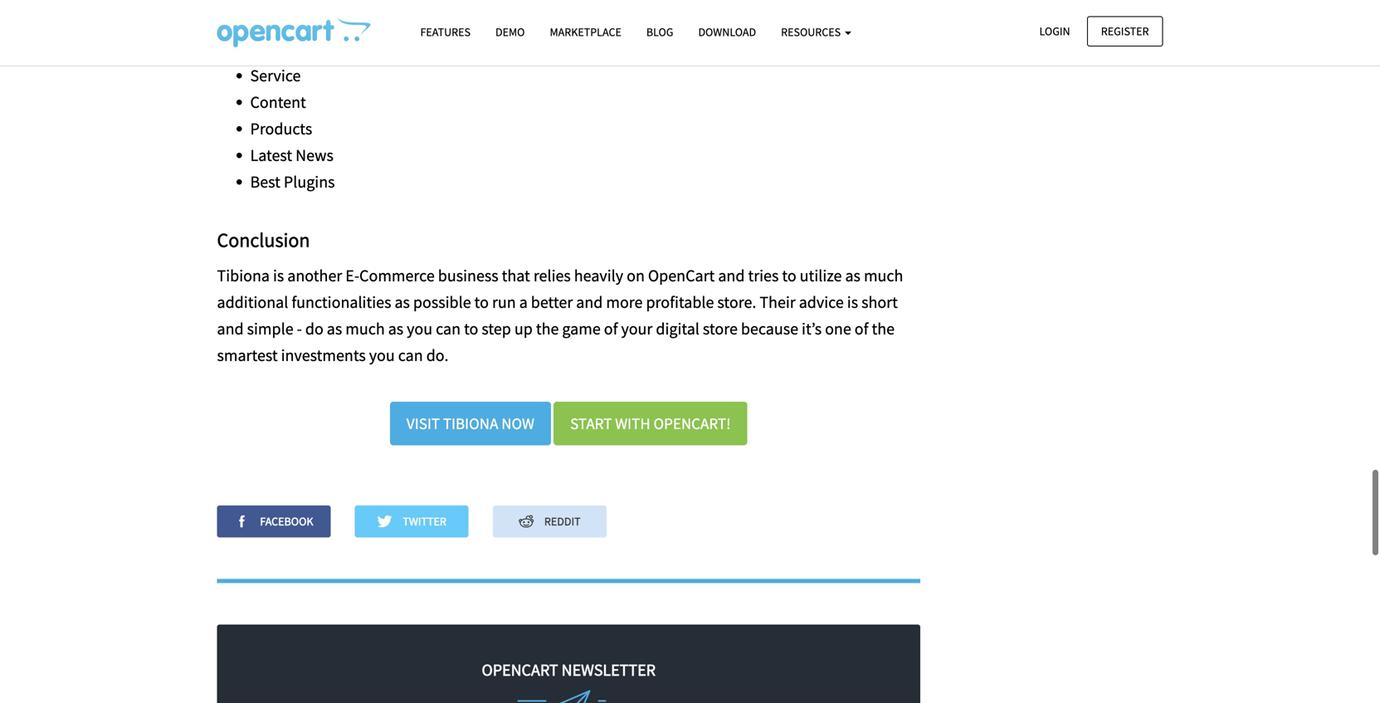 Task type: describe. For each thing, give the bounding box(es) containing it.
resources link
[[769, 17, 864, 47]]

priority
[[306, 2, 357, 22]]

1 horizontal spatial much
[[864, 265, 904, 286]]

service
[[250, 65, 301, 86]]

additional
[[217, 292, 288, 313]]

step
[[482, 319, 511, 339]]

facebook link
[[217, 506, 331, 538]]

profitable
[[646, 292, 714, 313]]

website:
[[666, 2, 724, 22]]

marketplace
[[550, 24, 622, 39]]

0 vertical spatial your
[[631, 2, 663, 22]]

best
[[250, 171, 281, 192]]

social reddit image
[[519, 514, 542, 529]]

short
[[862, 292, 898, 313]]

reddit link
[[493, 506, 607, 538]]

0 vertical spatial and
[[718, 265, 745, 286]]

facebook
[[258, 514, 313, 529]]

login link
[[1026, 16, 1085, 46]]

day
[[524, 2, 549, 22]]

twitter
[[401, 514, 447, 529]]

social facebook image
[[235, 514, 258, 529]]

start with opencart! link
[[554, 402, 748, 446]]

be
[[411, 2, 429, 22]]

highest
[[251, 2, 302, 22]]

social twitter image
[[377, 514, 401, 529]]

do.
[[426, 345, 449, 366]]

start with opencart!
[[570, 414, 731, 434]]

store
[[703, 319, 738, 339]]

demo link
[[483, 17, 538, 47]]

0 vertical spatial can
[[436, 319, 461, 339]]

each
[[488, 2, 521, 22]]

0 horizontal spatial is
[[273, 265, 284, 286]]

work
[[450, 2, 484, 22]]

demo
[[496, 24, 525, 39]]

speed
[[250, 39, 294, 59]]

register
[[1101, 24, 1149, 39]]

visit tibiona now
[[407, 414, 535, 434]]

another
[[287, 265, 342, 286]]

download
[[699, 24, 756, 39]]

opencart!
[[654, 414, 731, 434]]

your inside tibiona is another e-commerce business that relies heavily on opencart and tries to utilize as much additional functionalities as possible to run a better and more profitable store. their advice is short and simple - do as much as you can to step up the game of your digital store because it's one of the smartest investments you can do.
[[621, 319, 653, 339]]

visit tibiona now link
[[390, 402, 551, 446]]

to left "step"
[[464, 319, 479, 339]]

store.
[[718, 292, 757, 313]]

download link
[[686, 17, 769, 47]]

smartest
[[217, 345, 278, 366]]

your highest priority should be to work each day to improve your website:
[[217, 2, 724, 22]]

possible
[[413, 292, 471, 313]]

0 horizontal spatial much
[[346, 319, 385, 339]]

to right the tries on the top of page
[[782, 265, 797, 286]]

to right be
[[432, 2, 446, 22]]

your
[[217, 2, 248, 22]]

it's
[[802, 319, 822, 339]]

business
[[438, 265, 499, 286]]

run
[[492, 292, 516, 313]]

0 vertical spatial you
[[407, 319, 433, 339]]

a
[[519, 292, 528, 313]]

visit
[[407, 414, 440, 434]]

because
[[741, 319, 799, 339]]

game
[[562, 319, 601, 339]]

news
[[296, 145, 334, 166]]

on
[[627, 265, 645, 286]]

utilize
[[800, 265, 842, 286]]

1 vertical spatial is
[[847, 292, 858, 313]]

up
[[515, 319, 533, 339]]

opencart newsletter
[[482, 660, 656, 680]]

1 vertical spatial can
[[398, 345, 423, 366]]

conclusion
[[217, 227, 310, 252]]



Task type: vqa. For each thing, say whether or not it's contained in the screenshot.
Blog link
yes



Task type: locate. For each thing, give the bounding box(es) containing it.
tibiona up additional
[[217, 265, 270, 286]]

tries
[[748, 265, 779, 286]]

opencart
[[648, 265, 715, 286], [482, 660, 558, 680]]

blog
[[647, 24, 674, 39]]

your down more on the left top of page
[[621, 319, 653, 339]]

marketplace link
[[538, 17, 634, 47]]

0 horizontal spatial and
[[217, 319, 244, 339]]

of right one
[[855, 319, 869, 339]]

you up do.
[[407, 319, 433, 339]]

blog link
[[634, 17, 686, 47]]

and up smartest
[[217, 319, 244, 339]]

1 horizontal spatial the
[[872, 319, 895, 339]]

do
[[305, 319, 324, 339]]

more
[[606, 292, 643, 313]]

can
[[436, 319, 461, 339], [398, 345, 423, 366]]

content
[[250, 92, 306, 112]]

2 the from the left
[[872, 319, 895, 339]]

0 horizontal spatial of
[[604, 319, 618, 339]]

2 horizontal spatial and
[[718, 265, 745, 286]]

1 the from the left
[[536, 319, 559, 339]]

0 horizontal spatial opencart
[[482, 660, 558, 680]]

functionalities
[[292, 292, 391, 313]]

twitter link
[[355, 506, 469, 538]]

and up game
[[576, 292, 603, 313]]

1 vertical spatial you
[[369, 345, 395, 366]]

you
[[407, 319, 433, 339], [369, 345, 395, 366]]

speed service content products latest news best plugins
[[250, 39, 335, 192]]

-
[[297, 319, 302, 339]]

1 horizontal spatial of
[[855, 319, 869, 339]]

1 horizontal spatial is
[[847, 292, 858, 313]]

of
[[604, 319, 618, 339], [855, 319, 869, 339]]

with
[[615, 414, 651, 434]]

0 vertical spatial tibiona
[[217, 265, 270, 286]]

of right game
[[604, 319, 618, 339]]

one
[[825, 319, 852, 339]]

tibiona left the now
[[443, 414, 498, 434]]

0 vertical spatial opencart
[[648, 265, 715, 286]]

1 horizontal spatial and
[[576, 292, 603, 313]]

as
[[846, 265, 861, 286], [395, 292, 410, 313], [327, 319, 342, 339], [388, 319, 404, 339]]

reddit
[[542, 514, 581, 529]]

tibiona
[[217, 265, 270, 286], [443, 414, 498, 434]]

register link
[[1087, 16, 1163, 46]]

relies
[[534, 265, 571, 286]]

1 horizontal spatial can
[[436, 319, 461, 339]]

1 vertical spatial your
[[621, 319, 653, 339]]

the right up on the left of the page
[[536, 319, 559, 339]]

1 vertical spatial and
[[576, 292, 603, 313]]

1 vertical spatial tibiona
[[443, 414, 498, 434]]

their
[[760, 292, 796, 313]]

much up short
[[864, 265, 904, 286]]

and
[[718, 265, 745, 286], [576, 292, 603, 313], [217, 319, 244, 339]]

features
[[420, 24, 471, 39]]

is left another
[[273, 265, 284, 286]]

digital
[[656, 319, 700, 339]]

products
[[250, 118, 312, 139]]

login
[[1040, 24, 1071, 39]]

the
[[536, 319, 559, 339], [872, 319, 895, 339]]

newsletter
[[562, 660, 656, 680]]

how tibiona optimized their opencart store to reach 70,000+ customers image
[[217, 17, 371, 47]]

1 of from the left
[[604, 319, 618, 339]]

much
[[864, 265, 904, 286], [346, 319, 385, 339]]

is
[[273, 265, 284, 286], [847, 292, 858, 313]]

advice
[[799, 292, 844, 313]]

can down possible
[[436, 319, 461, 339]]

0 vertical spatial much
[[864, 265, 904, 286]]

features link
[[408, 17, 483, 47]]

0 vertical spatial is
[[273, 265, 284, 286]]

better
[[531, 292, 573, 313]]

the down short
[[872, 319, 895, 339]]

2 vertical spatial and
[[217, 319, 244, 339]]

plugins
[[284, 171, 335, 192]]

opencart inside tibiona is another e-commerce business that relies heavily on opencart and tries to utilize as much additional functionalities as possible to run a better and more profitable store. their advice is short and simple - do as much as you can to step up the game of your digital store because it's one of the smartest investments you can do.
[[648, 265, 715, 286]]

0 horizontal spatial the
[[536, 319, 559, 339]]

much down functionalities
[[346, 319, 385, 339]]

you left do.
[[369, 345, 395, 366]]

heavily
[[574, 265, 624, 286]]

latest
[[250, 145, 292, 166]]

to
[[432, 2, 446, 22], [553, 2, 567, 22], [782, 265, 797, 286], [475, 292, 489, 313], [464, 319, 479, 339]]

tibiona is another e-commerce business that relies heavily on opencart and tries to utilize as much additional functionalities as possible to run a better and more profitable store. their advice is short and simple - do as much as you can to step up the game of your digital store because it's one of the smartest investments you can do.
[[217, 265, 904, 366]]

improve
[[570, 2, 628, 22]]

1 horizontal spatial tibiona
[[443, 414, 498, 434]]

1 horizontal spatial opencart
[[648, 265, 715, 286]]

0 horizontal spatial tibiona
[[217, 265, 270, 286]]

should
[[360, 2, 408, 22]]

investments
[[281, 345, 366, 366]]

to left run
[[475, 292, 489, 313]]

can left do.
[[398, 345, 423, 366]]

now
[[502, 414, 535, 434]]

resources
[[781, 24, 843, 39]]

to right the day
[[553, 2, 567, 22]]

tibiona inside tibiona is another e-commerce business that relies heavily on opencart and tries to utilize as much additional functionalities as possible to run a better and more profitable store. their advice is short and simple - do as much as you can to step up the game of your digital store because it's one of the smartest investments you can do.
[[217, 265, 270, 286]]

1 vertical spatial much
[[346, 319, 385, 339]]

simple
[[247, 319, 294, 339]]

and up store.
[[718, 265, 745, 286]]

e-
[[346, 265, 360, 286]]

start
[[570, 414, 612, 434]]

1 vertical spatial opencart
[[482, 660, 558, 680]]

commerce
[[360, 265, 435, 286]]

is left short
[[847, 292, 858, 313]]

0 horizontal spatial you
[[369, 345, 395, 366]]

2 of from the left
[[855, 319, 869, 339]]

your
[[631, 2, 663, 22], [621, 319, 653, 339]]

1 horizontal spatial you
[[407, 319, 433, 339]]

that
[[502, 265, 530, 286]]

your up blog
[[631, 2, 663, 22]]

0 horizontal spatial can
[[398, 345, 423, 366]]



